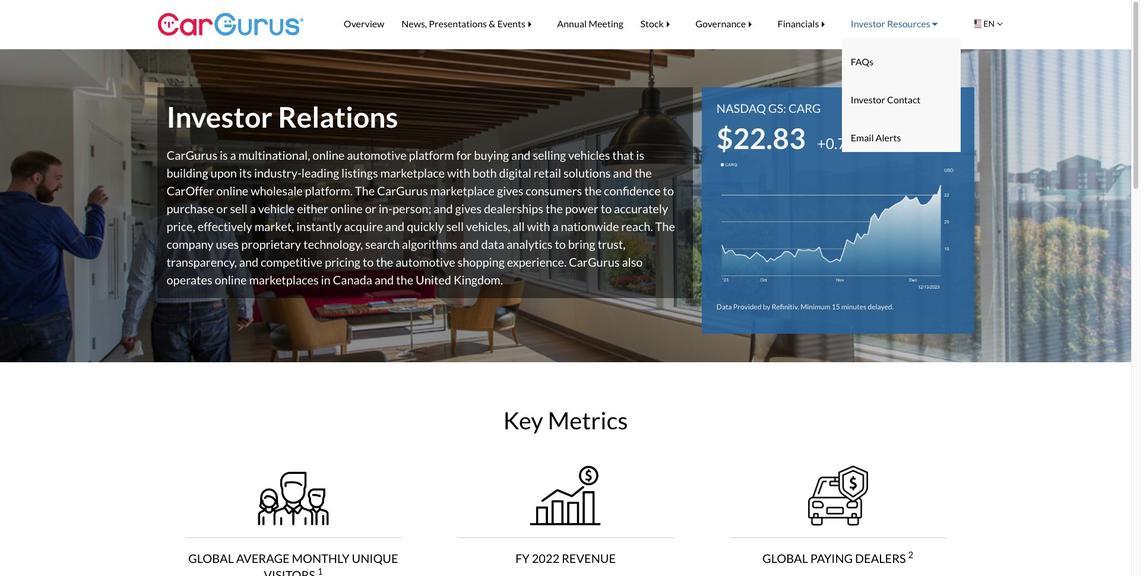 Task type: vqa. For each thing, say whether or not it's contained in the screenshot.
News
no



Task type: describe. For each thing, give the bounding box(es) containing it.
experience.
[[507, 255, 567, 269]]

investor contact
[[851, 94, 921, 105]]

the down solutions
[[585, 184, 602, 198]]

online down transparency, at the left top of the page
[[215, 273, 247, 287]]

operates
[[167, 273, 212, 287]]

vehicles,
[[466, 219, 511, 234]]

and up digital
[[512, 148, 531, 162]]

contact
[[888, 94, 921, 105]]

carg
[[789, 101, 821, 115]]

consumers
[[526, 184, 583, 198]]

all
[[513, 219, 525, 234]]

investor for investor contact
[[851, 94, 886, 105]]

effectively
[[198, 219, 252, 234]]

vehicles
[[569, 148, 611, 162]]

stock link
[[632, 10, 687, 38]]

news, presentations & events link
[[393, 10, 549, 38]]

average
[[236, 551, 290, 566]]

email alerts
[[851, 132, 902, 143]]

relations
[[278, 100, 398, 134]]

0 vertical spatial a
[[230, 148, 236, 162]]

0 horizontal spatial sell
[[230, 202, 248, 216]]

minimum
[[801, 302, 831, 311]]

0 horizontal spatial the
[[355, 184, 375, 198]]

shopping
[[458, 255, 505, 269]]

investor resources menu item
[[843, 0, 962, 152]]

by
[[763, 302, 771, 311]]

analytics
[[507, 237, 553, 251]]

multinational,
[[239, 148, 310, 162]]

reach.
[[622, 219, 653, 234]]

accurately
[[614, 202, 669, 216]]

annual
[[558, 18, 587, 29]]

trust,
[[598, 237, 626, 251]]

global for global paying dealers 2
[[763, 551, 809, 566]]

governance link
[[687, 10, 770, 38]]

investor resources link
[[843, 10, 954, 38]]

fy 2022 revenue
[[516, 551, 616, 566]]

online down upon
[[216, 184, 249, 198]]

online up acquire
[[331, 202, 363, 216]]

annual meeting
[[558, 18, 624, 29]]

the up the confidence
[[635, 166, 652, 180]]

acquire
[[344, 219, 383, 234]]

canada
[[333, 273, 373, 287]]

us image
[[971, 20, 982, 28]]

market,
[[255, 219, 294, 234]]

revenue
[[562, 551, 616, 566]]

investor contact link
[[843, 86, 962, 114]]

key metrics
[[504, 406, 628, 435]]

1 vertical spatial automotive
[[396, 255, 456, 269]]

the left united
[[396, 273, 414, 287]]

+0.79
[[818, 134, 855, 152]]

platform.
[[305, 184, 353, 198]]

algorithms
[[402, 237, 458, 251]]

the down consumers
[[546, 202, 563, 216]]

data
[[482, 237, 505, 251]]

1 or from the left
[[216, 202, 228, 216]]

leading
[[302, 166, 339, 180]]

its
[[239, 166, 252, 180]]

to up accurately
[[663, 184, 675, 198]]

1 vertical spatial marketplace
[[431, 184, 495, 198]]

bring
[[569, 237, 596, 251]]

buying
[[474, 148, 509, 162]]

1 horizontal spatial with
[[527, 219, 551, 234]]

refinitiv.
[[772, 302, 800, 311]]

0 vertical spatial marketplace
[[381, 166, 445, 180]]

and down proprietary
[[239, 255, 259, 269]]

events
[[498, 18, 526, 29]]

to left bring
[[555, 237, 566, 251]]

15
[[832, 302, 841, 311]]

metrics
[[548, 406, 628, 435]]

building
[[167, 166, 208, 180]]

vehicle
[[258, 202, 295, 216]]

uses
[[216, 237, 239, 251]]

en button
[[965, 7, 1010, 41]]

global for global average monthly unique visitors
[[188, 551, 234, 566]]

resources
[[888, 18, 931, 29]]

to up nationwide
[[601, 202, 612, 216]]

email alerts link
[[843, 124, 962, 152]]

email
[[851, 132, 874, 143]]

presentations
[[429, 18, 487, 29]]

in-
[[379, 202, 393, 216]]

proprietary
[[241, 237, 301, 251]]

1 vertical spatial gives
[[456, 202, 482, 216]]

1 vertical spatial a
[[250, 202, 256, 216]]

selling
[[533, 148, 566, 162]]

person;
[[393, 202, 432, 216]]

paying
[[811, 551, 853, 566]]

caroffer
[[167, 184, 214, 198]]

and up quickly
[[434, 202, 453, 216]]

and down in-
[[386, 219, 405, 234]]

that
[[613, 148, 634, 162]]

marketplaces
[[249, 273, 319, 287]]

overview
[[344, 18, 385, 29]]

united
[[416, 273, 452, 287]]



Task type: locate. For each thing, give the bounding box(es) containing it.
instantly
[[297, 219, 342, 234]]

sell
[[230, 202, 248, 216], [447, 219, 464, 234]]

marketplace
[[381, 166, 445, 180], [431, 184, 495, 198]]

investor inside 'link'
[[851, 94, 886, 105]]

investor left contact
[[851, 94, 886, 105]]

1 horizontal spatial the
[[656, 219, 676, 234]]

2 is from the left
[[637, 148, 645, 162]]

stock chart for carg image
[[717, 160, 960, 290]]

a up upon
[[230, 148, 236, 162]]

gives up dealerships
[[497, 184, 524, 198]]

price,
[[167, 219, 195, 234]]

kingdom.
[[454, 273, 503, 287]]

2 vertical spatial cargurus
[[569, 255, 620, 269]]

investor up upon
[[167, 100, 273, 134]]

faqs link
[[843, 48, 962, 76]]

online
[[313, 148, 345, 162], [216, 184, 249, 198], [331, 202, 363, 216], [215, 273, 247, 287]]

marketplace down platform
[[381, 166, 445, 180]]

0 vertical spatial sell
[[230, 202, 248, 216]]

cargurus is a multinational, online automotive platform for buying and selling vehicles that is building upon its industry-leading listings marketplace with both digital retail solutions and the caroffer online wholesale platform. the cargurus marketplace gives consumers the confidence to purchase or sell a vehicle either online or in-person; and gives dealerships the power to accurately price, effectively market, instantly acquire and quickly sell vehicles, all with a nationwide reach. the company uses proprietary technology, search algorithms and data analytics to bring trust, transparency, and competitive pricing to the automotive shopping experience. cargurus also operates online marketplaces in canada and the united kingdom.
[[167, 148, 676, 287]]

faqs
[[851, 56, 874, 67]]

global inside global average monthly unique visitors
[[188, 551, 234, 566]]

provided
[[734, 302, 762, 311]]

menu containing faqs
[[843, 38, 962, 152]]

1 horizontal spatial is
[[637, 148, 645, 162]]

in
[[321, 273, 331, 287]]

2 horizontal spatial a
[[553, 219, 559, 234]]

1 vertical spatial the
[[656, 219, 676, 234]]

or left in-
[[365, 202, 377, 216]]

menu bar
[[318, 0, 972, 152]]

1 vertical spatial with
[[527, 219, 551, 234]]

global left paying
[[763, 551, 809, 566]]

company
[[167, 237, 214, 251]]

global inside global paying dealers 2
[[763, 551, 809, 566]]

and right canada
[[375, 273, 394, 287]]

menu bar containing overview
[[318, 0, 972, 152]]

retail
[[534, 166, 562, 180]]

is
[[220, 148, 228, 162], [637, 148, 645, 162]]

and
[[512, 148, 531, 162], [613, 166, 633, 180], [434, 202, 453, 216], [386, 219, 405, 234], [460, 237, 479, 251], [239, 255, 259, 269], [375, 273, 394, 287]]

power
[[566, 202, 599, 216]]

automotive
[[347, 148, 407, 162], [396, 255, 456, 269]]

stock
[[641, 18, 664, 29]]

2 horizontal spatial cargurus
[[569, 255, 620, 269]]

pricing
[[325, 255, 361, 269]]

1 horizontal spatial a
[[250, 202, 256, 216]]

and down that
[[613, 166, 633, 180]]

is right that
[[637, 148, 645, 162]]

purchase
[[167, 202, 214, 216]]

key
[[504, 406, 544, 435]]

0 horizontal spatial global
[[188, 551, 234, 566]]

2022
[[532, 551, 560, 566]]

news, presentations & events
[[402, 18, 526, 29]]

nationwide
[[561, 219, 619, 234]]

1 vertical spatial cargurus
[[377, 184, 428, 198]]

the
[[635, 166, 652, 180], [585, 184, 602, 198], [546, 202, 563, 216], [376, 255, 394, 269], [396, 273, 414, 287]]

overview link
[[335, 10, 393, 38]]

data provided by refinitiv. minimum 15 minutes delayed.
[[717, 302, 894, 311]]

2 vertical spatial a
[[553, 219, 559, 234]]

0 vertical spatial with
[[447, 166, 471, 180]]

1 is from the left
[[220, 148, 228, 162]]

0 horizontal spatial or
[[216, 202, 228, 216]]

0 horizontal spatial gives
[[456, 202, 482, 216]]

and up the shopping
[[460, 237, 479, 251]]

1 horizontal spatial sell
[[447, 219, 464, 234]]

0 horizontal spatial cargurus
[[167, 148, 218, 162]]

dealerships
[[484, 202, 544, 216]]

global paying dealers 2
[[763, 550, 914, 566]]

quickly
[[407, 219, 444, 234]]

online up leading
[[313, 148, 345, 162]]

confidence
[[604, 184, 661, 198]]

upon
[[211, 166, 237, 180]]

0 horizontal spatial a
[[230, 148, 236, 162]]

0 vertical spatial automotive
[[347, 148, 407, 162]]

the right reach.
[[656, 219, 676, 234]]

2
[[909, 550, 914, 561]]

0 vertical spatial the
[[355, 184, 375, 198]]

cargurus up the building
[[167, 148, 218, 162]]

also
[[622, 255, 643, 269]]

the down listings
[[355, 184, 375, 198]]

2 global from the left
[[763, 551, 809, 566]]

0 vertical spatial cargurus
[[167, 148, 218, 162]]

1 global from the left
[[188, 551, 234, 566]]

cargurus
[[167, 148, 218, 162], [377, 184, 428, 198], [569, 255, 620, 269]]

technology,
[[304, 237, 363, 251]]

cargurus logo image
[[157, 0, 304, 49]]

solutions
[[564, 166, 611, 180]]

menu
[[843, 38, 962, 152]]

&
[[489, 18, 496, 29]]

1 horizontal spatial global
[[763, 551, 809, 566]]

0 vertical spatial gives
[[497, 184, 524, 198]]

financials
[[778, 18, 820, 29]]

visitors
[[264, 568, 315, 576]]

a left vehicle
[[250, 202, 256, 216]]

gives
[[497, 184, 524, 198], [456, 202, 482, 216]]

investor relations
[[167, 100, 398, 134]]

en
[[984, 18, 995, 28]]

(+3.58%)
[[858, 134, 916, 152]]

automotive down algorithms
[[396, 255, 456, 269]]

sell right quickly
[[447, 219, 464, 234]]

cargurus down bring
[[569, 255, 620, 269]]

platform
[[409, 148, 454, 162]]

digital
[[499, 166, 532, 180]]

financials link
[[770, 10, 843, 38]]

industry-
[[254, 166, 302, 180]]

for
[[457, 148, 472, 162]]

sell up effectively
[[230, 202, 248, 216]]

marketplace down both
[[431, 184, 495, 198]]

global average monthly unique visitors
[[188, 551, 398, 576]]

1 horizontal spatial or
[[365, 202, 377, 216]]

gives up vehicles,
[[456, 202, 482, 216]]

1 vertical spatial sell
[[447, 219, 464, 234]]

0 horizontal spatial is
[[220, 148, 228, 162]]

investor up 'faqs'
[[851, 18, 886, 29]]

cargurus up person; at the top
[[377, 184, 428, 198]]

governance
[[696, 18, 746, 29]]

minutes
[[842, 302, 867, 311]]

with down for
[[447, 166, 471, 180]]

or up effectively
[[216, 202, 228, 216]]

2 or from the left
[[365, 202, 377, 216]]

is up upon
[[220, 148, 228, 162]]

data
[[717, 302, 732, 311]]

global left average
[[188, 551, 234, 566]]

automotive up listings
[[347, 148, 407, 162]]

alerts
[[876, 132, 902, 143]]

a up the analytics
[[553, 219, 559, 234]]

both
[[473, 166, 497, 180]]

1 horizontal spatial gives
[[497, 184, 524, 198]]

meeting
[[589, 18, 624, 29]]

fy
[[516, 551, 530, 566]]

1 horizontal spatial cargurus
[[377, 184, 428, 198]]

with
[[447, 166, 471, 180], [527, 219, 551, 234]]

the down search
[[376, 255, 394, 269]]

0 horizontal spatial with
[[447, 166, 471, 180]]

with right the "all"
[[527, 219, 551, 234]]

listings
[[342, 166, 378, 180]]

investor for investor resources
[[851, 18, 886, 29]]

wholesale
[[251, 184, 303, 198]]

nasdaq
[[717, 101, 767, 115]]

competitive
[[261, 255, 323, 269]]

investor
[[851, 18, 886, 29], [851, 94, 886, 105], [167, 100, 273, 134]]

to down search
[[363, 255, 374, 269]]

investor for investor relations
[[167, 100, 273, 134]]



